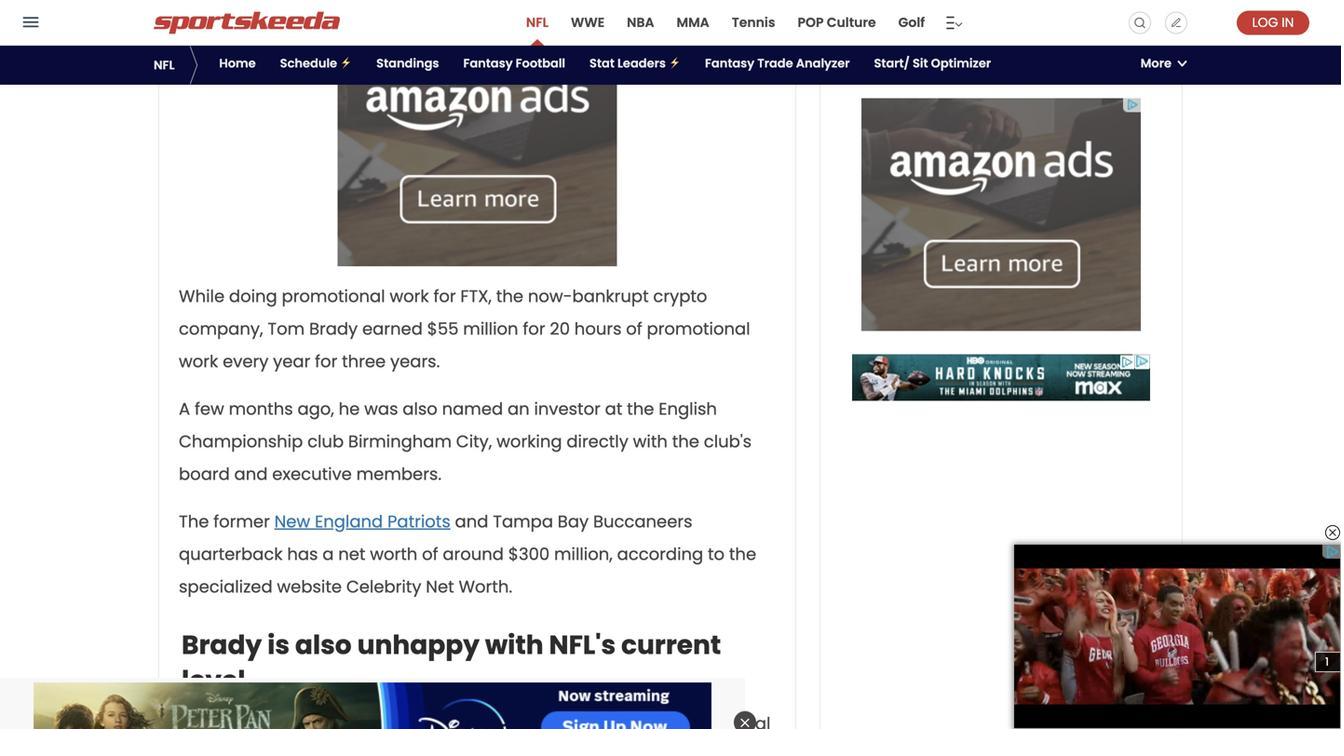 Task type: locate. For each thing, give the bounding box(es) containing it.
0 vertical spatial brady
[[309, 317, 358, 341]]

1 vertical spatial brady
[[182, 627, 262, 664]]

for
[[434, 285, 456, 308], [523, 317, 546, 341], [315, 350, 338, 374]]

brady
[[309, 317, 358, 341], [182, 627, 262, 664]]

brady inside brady is also unhappy with nfl's current level
[[182, 627, 262, 664]]

the inside 'and tampa bay buccaneers quarterback has a net worth of around $300 million, according to the specialized website celebrity net worth.'
[[729, 543, 757, 567]]

2 fantasy from the left
[[705, 55, 755, 72]]

years.
[[390, 350, 440, 374]]

brady inside while doing promotional work for ftx, the now-bankrupt crypto company, tom brady earned $55 million for 20 hours of promotional work every year for three years.
[[309, 317, 358, 341]]

standings
[[377, 55, 439, 72]]

1 horizontal spatial of
[[626, 317, 643, 341]]

0 horizontal spatial and
[[234, 463, 268, 486]]

now-
[[528, 285, 573, 308]]

new
[[274, 510, 310, 534]]

fantasy for fantasy trade analyzer
[[705, 55, 755, 72]]

1 vertical spatial with
[[485, 627, 544, 664]]

a
[[323, 543, 334, 567]]

1 vertical spatial also
[[295, 627, 352, 664]]

nba
[[627, 14, 654, 32]]

home link
[[217, 46, 259, 85]]

fantasy football link
[[461, 46, 568, 85]]

the
[[496, 285, 524, 308], [627, 397, 654, 421], [672, 430, 700, 454], [729, 543, 757, 567]]

0 vertical spatial with
[[633, 430, 668, 454]]

2 vertical spatial for
[[315, 350, 338, 374]]

and
[[234, 463, 268, 486], [455, 510, 489, 534]]

1 horizontal spatial promotional
[[647, 317, 751, 341]]

1 horizontal spatial and
[[455, 510, 489, 534]]

promotional up tom
[[282, 285, 385, 308]]

championship
[[179, 430, 303, 454]]

2 horizontal spatial for
[[523, 317, 546, 341]]

0 vertical spatial promotional
[[282, 285, 385, 308]]

also right "is"
[[295, 627, 352, 664]]

⚡ right leaders in the left top of the page
[[669, 55, 681, 72]]

schedule ⚡ link
[[277, 46, 355, 85]]

while
[[179, 285, 225, 308]]

0 vertical spatial of
[[626, 317, 643, 341]]

0 horizontal spatial nfl
[[154, 57, 175, 74]]

nfl left home link
[[154, 57, 175, 74]]

company,
[[179, 317, 263, 341]]

and inside 'and tampa bay buccaneers quarterback has a net worth of around $300 million, according to the specialized website celebrity net worth.'
[[455, 510, 489, 534]]

the right at
[[627, 397, 654, 421]]

english
[[659, 397, 717, 421]]

promotional down crypto
[[647, 317, 751, 341]]

tampa
[[493, 510, 553, 534]]

mma link
[[675, 0, 712, 46]]

fantasy football
[[463, 55, 566, 72]]

worth
[[370, 543, 418, 567]]

sportskeeda logo image
[[154, 12, 340, 34]]

million,
[[554, 543, 613, 567]]

advertisement region
[[338, 34, 617, 267], [862, 98, 1141, 331], [852, 354, 1151, 401], [34, 683, 712, 729]]

trade
[[758, 55, 793, 72]]

directly
[[567, 430, 629, 454]]

1 vertical spatial of
[[422, 543, 438, 567]]

crypto
[[653, 285, 708, 308]]

1 horizontal spatial also
[[403, 397, 438, 421]]

optimizer
[[931, 55, 991, 72]]

unhappy
[[357, 627, 480, 664]]

0 horizontal spatial with
[[485, 627, 544, 664]]

also
[[403, 397, 438, 421], [295, 627, 352, 664]]

of right the hours
[[626, 317, 643, 341]]

1 horizontal spatial nfl
[[526, 14, 549, 32]]

1 fantasy from the left
[[463, 55, 513, 72]]

fantasy
[[463, 55, 513, 72], [705, 55, 755, 72]]

with
[[633, 430, 668, 454], [485, 627, 544, 664]]

1 horizontal spatial work
[[390, 285, 429, 308]]

⚡
[[340, 55, 352, 72], [669, 55, 681, 72]]

is
[[267, 627, 290, 664]]

1 horizontal spatial ⚡
[[669, 55, 681, 72]]

1 horizontal spatial for
[[434, 285, 456, 308]]

earned
[[362, 317, 423, 341]]

start/ sit optimizer
[[874, 55, 991, 72]]

hours
[[575, 317, 622, 341]]

fantasy left trade
[[705, 55, 755, 72]]

for right year
[[315, 350, 338, 374]]

nfl up football
[[526, 14, 549, 32]]

stat leaders ⚡ link
[[587, 46, 684, 85]]

also inside brady is also unhappy with nfl's current level
[[295, 627, 352, 664]]

the right to
[[729, 543, 757, 567]]

home
[[219, 55, 256, 72]]

months
[[229, 397, 293, 421]]

0 vertical spatial also
[[403, 397, 438, 421]]

0 vertical spatial and
[[234, 463, 268, 486]]

fantasy trade analyzer link
[[702, 46, 853, 85]]

work up earned
[[390, 285, 429, 308]]

working
[[497, 430, 562, 454]]

executive
[[272, 463, 352, 486]]

brady left "is"
[[182, 627, 262, 664]]

with down worth.
[[485, 627, 544, 664]]

standings link
[[374, 46, 442, 85]]

wwe
[[571, 14, 605, 32]]

schedule
[[280, 55, 337, 72]]

stat
[[590, 55, 615, 72]]

net
[[338, 543, 366, 567]]

also up the 'birmingham'
[[403, 397, 438, 421]]

fantasy trade analyzer
[[705, 55, 850, 72]]

chevron down image
[[1178, 60, 1188, 67]]

0 horizontal spatial work
[[179, 350, 218, 374]]

0 horizontal spatial fantasy
[[463, 55, 513, 72]]

0 horizontal spatial of
[[422, 543, 438, 567]]

work down company,
[[179, 350, 218, 374]]

bankrupt
[[573, 285, 649, 308]]

1 horizontal spatial fantasy
[[705, 55, 755, 72]]

golf link
[[897, 0, 927, 46]]

⚡ right schedule
[[340, 55, 352, 72]]

and up around
[[455, 510, 489, 534]]

writers home image
[[1171, 17, 1182, 28]]

brady up three
[[309, 317, 358, 341]]

of up net
[[422, 543, 438, 567]]

million
[[463, 317, 519, 341]]

for left 20
[[523, 317, 546, 341]]

fantasy inside 'link'
[[463, 55, 513, 72]]

a few months ago, he was also named an investor at the english championship club birmingham city, working directly with the club's board and executive members.
[[179, 397, 752, 486]]

1 vertical spatial and
[[455, 510, 489, 534]]

level
[[182, 663, 246, 699]]

fantasy for fantasy football
[[463, 55, 513, 72]]

city,
[[456, 430, 492, 454]]

tennis link
[[730, 0, 777, 46]]

with inside brady is also unhappy with nfl's current level
[[485, 627, 544, 664]]

and down championship
[[234, 463, 268, 486]]

1 horizontal spatial with
[[633, 430, 668, 454]]

brady is also unhappy with nfl's current level
[[182, 627, 721, 699]]

former
[[214, 510, 270, 534]]

with inside a few months ago, he was also named an investor at the english championship club birmingham city, working directly with the club's board and executive members.
[[633, 430, 668, 454]]

year
[[273, 350, 311, 374]]

1 horizontal spatial brady
[[309, 317, 358, 341]]

log
[[1253, 14, 1279, 32]]

bay
[[558, 510, 589, 534]]

promotional
[[282, 285, 385, 308], [647, 317, 751, 341]]

0 horizontal spatial also
[[295, 627, 352, 664]]

of inside while doing promotional work for ftx, the now-bankrupt crypto company, tom brady earned $55 million for 20 hours of promotional work every year for three years.
[[626, 317, 643, 341]]

0 horizontal spatial ⚡
[[340, 55, 352, 72]]

with down the english
[[633, 430, 668, 454]]

worth.
[[459, 575, 513, 599]]

for left ftx,
[[434, 285, 456, 308]]

fantasy left football
[[463, 55, 513, 72]]

0 horizontal spatial brady
[[182, 627, 262, 664]]

the right ftx,
[[496, 285, 524, 308]]

1 vertical spatial nfl
[[154, 57, 175, 74]]



Task type: describe. For each thing, give the bounding box(es) containing it.
wwe link
[[569, 0, 607, 46]]

a
[[179, 397, 190, 421]]

mma
[[677, 14, 710, 32]]

0 horizontal spatial promotional
[[282, 285, 385, 308]]

schedule ⚡
[[280, 55, 352, 72]]

0 vertical spatial work
[[390, 285, 429, 308]]

list icon image
[[946, 12, 963, 34]]

club's
[[704, 430, 752, 454]]

golf
[[899, 14, 925, 32]]

the
[[179, 510, 209, 534]]

has
[[287, 543, 318, 567]]

current
[[621, 627, 721, 664]]

nba link
[[625, 0, 656, 46]]

every
[[223, 350, 269, 374]]

at
[[605, 397, 623, 421]]

and inside a few months ago, he was also named an investor at the english championship club birmingham city, working directly with the club's board and executive members.
[[234, 463, 268, 486]]

the inside while doing promotional work for ftx, the now-bankrupt crypto company, tom brady earned $55 million for 20 hours of promotional work every year for three years.
[[496, 285, 524, 308]]

he
[[339, 397, 360, 421]]

buccaneers
[[593, 510, 693, 534]]

an
[[508, 397, 530, 421]]

around
[[443, 543, 504, 567]]

1 vertical spatial work
[[179, 350, 218, 374]]

sit
[[913, 55, 928, 72]]

members.
[[356, 463, 442, 486]]

ago,
[[298, 397, 334, 421]]

culture
[[827, 14, 876, 32]]

while doing promotional work for ftx, the now-bankrupt crypto company, tom brady earned $55 million for 20 hours of promotional work every year for three years.
[[179, 285, 751, 374]]

start/ sit optimizer link
[[872, 46, 994, 85]]

football
[[516, 55, 566, 72]]

board
[[179, 463, 230, 486]]

website
[[277, 575, 342, 599]]

0 vertical spatial nfl
[[526, 14, 549, 32]]

quarterback
[[179, 543, 283, 567]]

more
[[1141, 55, 1172, 72]]

tennis
[[732, 14, 776, 32]]

1 vertical spatial for
[[523, 317, 546, 341]]

and tampa bay buccaneers quarterback has a net worth of around $300 million, according to the specialized website celebrity net worth.
[[179, 510, 757, 599]]

start/
[[874, 55, 910, 72]]

20
[[550, 317, 570, 341]]

also inside a few months ago, he was also named an investor at the english championship club birmingham city, working directly with the club's board and executive members.
[[403, 397, 438, 421]]

three
[[342, 350, 386, 374]]

england
[[315, 510, 383, 534]]

doing
[[229, 285, 277, 308]]

pop culture link
[[796, 0, 878, 46]]

pop
[[798, 14, 824, 32]]

nfl link
[[524, 0, 551, 46]]

ftx,
[[461, 285, 492, 308]]

nfl's
[[549, 627, 616, 664]]

pop culture
[[798, 14, 876, 32]]

2 ⚡ from the left
[[669, 55, 681, 72]]

log in link
[[1237, 11, 1310, 35]]

new england patriots link
[[274, 510, 451, 534]]

investor
[[534, 397, 601, 421]]

the down the english
[[672, 430, 700, 454]]

to
[[708, 543, 725, 567]]

$55
[[427, 317, 459, 341]]

log in
[[1253, 14, 1295, 32]]

specialized
[[179, 575, 273, 599]]

analyzer
[[796, 55, 850, 72]]

named
[[442, 397, 503, 421]]

tom
[[268, 317, 305, 341]]

club
[[308, 430, 344, 454]]

leaders
[[618, 55, 666, 72]]

net
[[426, 575, 454, 599]]

celebrity
[[346, 575, 422, 599]]

$300
[[508, 543, 550, 567]]

1 vertical spatial promotional
[[647, 317, 751, 341]]

stat leaders ⚡
[[590, 55, 681, 72]]

1 ⚡ from the left
[[340, 55, 352, 72]]

1
[[1326, 654, 1329, 670]]

few
[[195, 397, 224, 421]]

the former new england patriots
[[179, 510, 451, 534]]

birmingham
[[348, 430, 452, 454]]

0 vertical spatial for
[[434, 285, 456, 308]]

0 horizontal spatial for
[[315, 350, 338, 374]]

patriots
[[388, 510, 451, 534]]

in
[[1282, 14, 1295, 32]]

of inside 'and tampa bay buccaneers quarterback has a net worth of around $300 million, according to the specialized website celebrity net worth.'
[[422, 543, 438, 567]]



Task type: vqa. For each thing, say whether or not it's contained in the screenshot.
5
no



